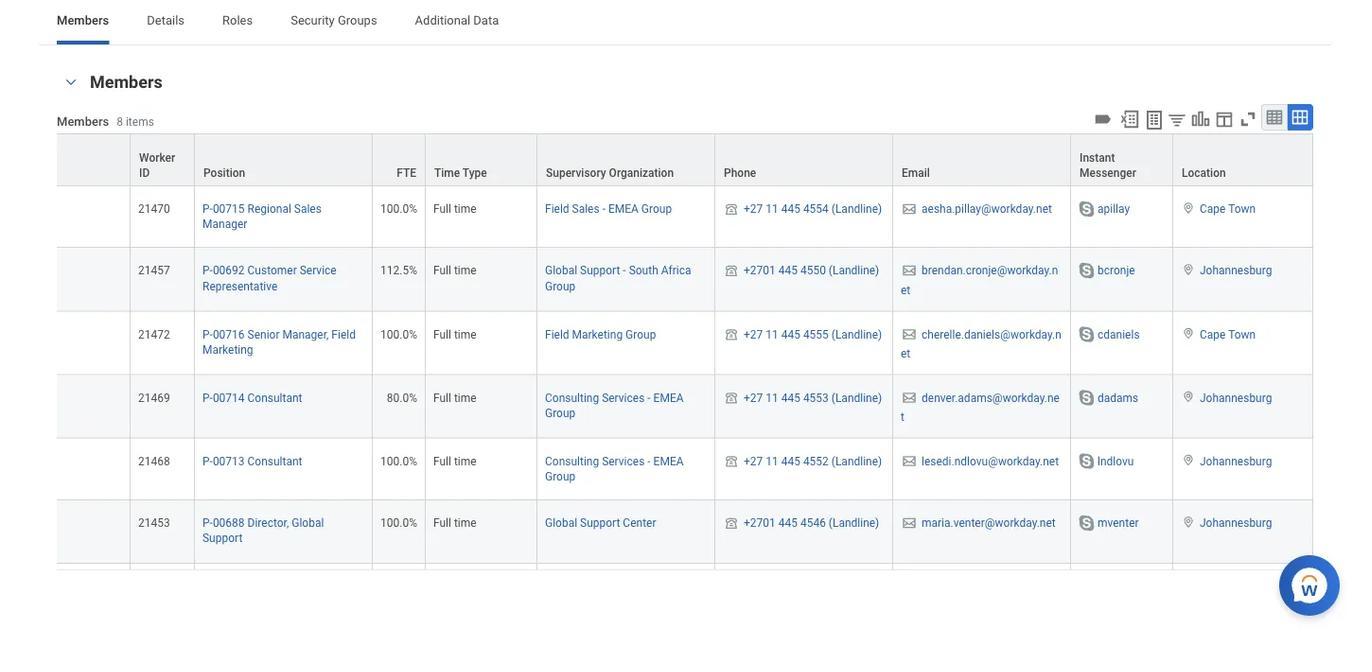Task type: describe. For each thing, give the bounding box(es) containing it.
location
[[1182, 167, 1226, 180]]

apillay
[[1098, 203, 1130, 216]]

full time for p-00714 consultant
[[433, 391, 477, 405]]

field for field marketing group
[[545, 328, 569, 341]]

mail image for denver.adams@workday.ne t
[[901, 390, 918, 405]]

4554
[[803, 203, 829, 216]]

skype image for lndlovu
[[1077, 452, 1096, 471]]

445 for 4555
[[781, 328, 800, 341]]

position button
[[195, 134, 372, 186]]

emea for +27 11 445 4552 (landline)
[[653, 455, 684, 468]]

mventer link
[[1098, 513, 1139, 530]]

emea for +27 11 445 4554 (landline)
[[608, 203, 639, 216]]

services for +27 11 445 4553 (landline)
[[602, 391, 645, 405]]

1 full from the top
[[433, 203, 451, 216]]

full for p-00688 director, global support
[[433, 516, 451, 530]]

johannesburg link for dadams
[[1200, 387, 1272, 405]]

00715
[[213, 203, 245, 216]]

21468
[[138, 455, 170, 468]]

cherelle.daniels@workday.n et
[[901, 328, 1061, 360]]

town for apillay
[[1228, 203, 1256, 216]]

full for p-00692 customer service representative
[[433, 264, 451, 277]]

+27 for +27 11 445 4555 (landline)
[[744, 328, 763, 341]]

denver.adams@workday.ne
[[922, 391, 1060, 405]]

chevron down image
[[60, 76, 82, 89]]

p-00714 consultant link
[[202, 387, 302, 405]]

- for +27 11 445 4553 (landline)
[[647, 391, 651, 405]]

tag image
[[1093, 109, 1114, 130]]

00716
[[213, 328, 245, 341]]

time type
[[434, 167, 487, 180]]

dadams
[[1098, 391, 1139, 405]]

full time for p-00716 senior manager, field marketing
[[433, 328, 477, 341]]

south
[[629, 264, 658, 277]]

+27 11 445 4555 (landline) link
[[744, 324, 882, 341]]

support for center
[[580, 516, 620, 530]]

full for p-00713 consultant
[[433, 455, 451, 468]]

21472
[[138, 328, 170, 341]]

export to worksheets image
[[1143, 109, 1166, 131]]

p-00688 director, global support link
[[202, 513, 324, 545]]

cdaniels
[[1098, 328, 1140, 341]]

instant messenger
[[1080, 151, 1136, 180]]

additional data
[[415, 13, 499, 27]]

- for +2701 445 4550 (landline)
[[623, 264, 626, 277]]

time for p-00688 director, global support
[[454, 516, 477, 530]]

field for field sales - emea group
[[545, 203, 569, 216]]

+27 for +27 11 445 4553 (landline)
[[744, 391, 763, 405]]

21453
[[138, 516, 170, 530]]

group for +27 11 445 4553 (landline)
[[545, 406, 576, 420]]

phone image for +2701 445 4550 (landline)
[[723, 263, 740, 278]]

time for p-00716 senior manager, field marketing
[[454, 328, 477, 341]]

instant messenger column header
[[1071, 133, 1173, 187]]

service
[[300, 264, 337, 277]]

00688
[[213, 516, 245, 530]]

johannesburg for dadams
[[1200, 391, 1272, 405]]

full time element for p-00714 consultant
[[433, 387, 477, 405]]

denver.adams@workday.ne t
[[901, 391, 1060, 424]]

maria.venter@workday.net
[[922, 516, 1056, 530]]

p-00716 senior manager, field marketing
[[202, 328, 356, 356]]

type
[[463, 167, 487, 180]]

(landline) for +27 11 445 4554 (landline)
[[832, 203, 882, 216]]

00713
[[213, 455, 245, 468]]

- for +27 11 445 4552 (landline)
[[647, 455, 651, 468]]

1 vertical spatial members
[[90, 72, 163, 92]]

group for +27 11 445 4554 (landline)
[[641, 203, 672, 216]]

consulting for 100.0%
[[545, 455, 599, 468]]

worker id button
[[131, 134, 194, 186]]

table image
[[1265, 108, 1284, 127]]

445 for 4554
[[781, 203, 800, 216]]

global support - south africa group
[[545, 264, 691, 293]]

p- for 00715
[[202, 203, 213, 216]]

lndlovu link
[[1098, 451, 1134, 468]]

- for +27 11 445 4554 (landline)
[[602, 203, 605, 216]]

p- for 00692
[[202, 264, 213, 277]]

phone image for +27 11 445 4554 (landline)
[[723, 202, 740, 217]]

global support - south africa group link
[[545, 260, 691, 293]]

consultant for p-00714 consultant
[[247, 391, 302, 405]]

full time for p-00713 consultant
[[433, 455, 477, 468]]

t
[[901, 410, 904, 424]]

(landline) for +27 11 445 4553 (landline)
[[832, 391, 882, 405]]

+2701 445 4546 (landline) link
[[744, 513, 879, 530]]

cape town link for apillay
[[1200, 199, 1256, 216]]

support inside p-00688 director, global support
[[202, 532, 243, 545]]

445 left "4550"
[[778, 264, 798, 277]]

100.0% for manager,
[[380, 328, 417, 341]]

group inside global support - south africa group
[[545, 279, 576, 293]]

center
[[623, 516, 656, 530]]

1 full time element from the top
[[433, 199, 477, 216]]

p- for 00713
[[202, 455, 213, 468]]

21470
[[138, 203, 170, 216]]

location button
[[1173, 134, 1312, 186]]

consulting services - emea group for +27 11 445 4553 (landline)
[[545, 391, 684, 420]]

2 vertical spatial members
[[57, 114, 109, 128]]

full time element for p-00713 consultant
[[433, 451, 477, 468]]

aesha.pillay@workday.net link
[[922, 199, 1052, 216]]

africa
[[661, 264, 691, 277]]

4553
[[803, 391, 829, 405]]

location image for apillay
[[1181, 202, 1196, 215]]

+2701 445 4550 (landline) link
[[744, 260, 879, 277]]

full time for p-00688 director, global support
[[433, 516, 477, 530]]

8 row from the top
[[0, 564, 1313, 626]]

+27 11 445 4555 (landline)
[[744, 328, 882, 341]]

cape town for apillay
[[1200, 203, 1256, 216]]

email column header
[[893, 133, 1071, 187]]

johannesburg link for lndlovu
[[1200, 451, 1272, 468]]

brendan.cronje@workday.n et link
[[901, 260, 1058, 296]]

1 time from the top
[[454, 203, 477, 216]]

mail image for maria.venter@workday.net
[[901, 516, 918, 531]]

maria.venter@workday.net link
[[922, 513, 1056, 530]]

customer
[[247, 264, 297, 277]]

johannesburg for bcronje
[[1200, 264, 1272, 277]]

additional
[[415, 13, 470, 27]]

row containing 21470
[[0, 186, 1313, 248]]

worker
[[139, 151, 175, 165]]

+27 11 445 4552 (landline)
[[744, 455, 882, 468]]

instant messenger button
[[1071, 134, 1172, 186]]

items
[[126, 115, 154, 128]]

mail image for lesedi.ndlovu@workday.net
[[901, 454, 918, 469]]

phone image for +27 11 445 4553 (landline)
[[723, 390, 740, 405]]

toolbar inside members 'group'
[[1090, 104, 1313, 133]]

worker id
[[139, 151, 175, 180]]

p-00692 customer service representative
[[202, 264, 337, 293]]

supervisory organization
[[546, 167, 674, 180]]

consulting services - emea group for +27 11 445 4552 (landline)
[[545, 455, 684, 483]]

sales inside field sales - emea group 'link'
[[572, 203, 600, 216]]

mail image for brendan.cronje@workday.n et
[[901, 263, 918, 278]]

manager,
[[282, 328, 329, 341]]

p-00713 consultant link
[[202, 451, 302, 468]]

denver.adams@workday.ne t link
[[901, 387, 1060, 424]]

445 for 4553
[[781, 391, 800, 405]]

21469
[[138, 391, 170, 405]]

id
[[139, 167, 150, 180]]

field sales - emea group link
[[545, 199, 672, 216]]

3 100.0% from the top
[[380, 455, 417, 468]]

time for p-00713 consultant
[[454, 455, 477, 468]]

lesedi.ndlovu@workday.net
[[922, 455, 1059, 468]]

global inside p-00688 director, global support
[[292, 516, 324, 530]]

time type button
[[426, 134, 536, 186]]

dadams link
[[1098, 387, 1139, 405]]

phone image for +2701 445 4546 (landline)
[[723, 516, 740, 531]]

p-00692 customer service representative link
[[202, 260, 337, 293]]

consulting services - emea group link for +27 11 445 4552 (landline)
[[545, 451, 684, 483]]

members group
[[0, 71, 1313, 646]]

time type column header
[[426, 133, 537, 187]]

cherelle.daniels@workday.n et link
[[901, 324, 1061, 360]]

11 for +27 11 445 4554 (landline)
[[766, 203, 778, 216]]

p- for 00716
[[202, 328, 213, 341]]

apillay link
[[1098, 199, 1130, 216]]

11 for +27 11 445 4552 (landline)
[[766, 455, 778, 468]]

phone column header
[[715, 133, 893, 187]]

et for cherelle.daniels@workday.n et
[[901, 347, 910, 360]]

consulting for 80.0%
[[545, 391, 599, 405]]

cape town link for cdaniels
[[1200, 324, 1256, 341]]



Task type: locate. For each thing, give the bounding box(es) containing it.
aesha.pillay@workday.net
[[922, 203, 1052, 216]]

full time element for p-00692 customer service representative
[[433, 260, 477, 277]]

(landline) right 4555
[[832, 328, 882, 341]]

field down global support - south africa group
[[545, 328, 569, 341]]

consulting services - emea group link up global support center link on the bottom of page
[[545, 451, 684, 483]]

3 phone image from the top
[[723, 516, 740, 531]]

2 vertical spatial support
[[202, 532, 243, 545]]

1 phone image from the top
[[723, 202, 740, 217]]

full time
[[433, 203, 477, 216], [433, 264, 477, 277], [433, 328, 477, 341], [433, 391, 477, 405], [433, 455, 477, 468], [433, 516, 477, 530]]

mventer
[[1098, 516, 1139, 530]]

1 11 from the top
[[766, 203, 778, 216]]

phone image down "phone"
[[723, 202, 740, 217]]

(landline) right "4550"
[[829, 264, 879, 277]]

+27 11 445 4554 (landline) link
[[744, 199, 882, 216]]

group down "organization" at the left of page
[[641, 203, 672, 216]]

+27 inside "link"
[[744, 455, 763, 468]]

2 11 from the top
[[766, 328, 778, 341]]

2 cape from the top
[[1200, 328, 1226, 341]]

+27 left 4553
[[744, 391, 763, 405]]

location image right bcronje link at the top right of page
[[1181, 263, 1196, 276]]

445 inside "link"
[[781, 455, 800, 468]]

members inside tab list
[[57, 13, 109, 27]]

p-00716 senior manager, field marketing link
[[202, 324, 356, 356]]

2 full time element from the top
[[433, 260, 477, 277]]

445
[[781, 203, 800, 216], [778, 264, 798, 277], [781, 328, 800, 341], [781, 391, 800, 405], [781, 455, 800, 468], [778, 516, 798, 530]]

bcronje link
[[1098, 260, 1135, 277]]

support down 00688
[[202, 532, 243, 545]]

skype image for apillay
[[1077, 200, 1096, 219]]

4 johannesburg link from the top
[[1200, 513, 1272, 530]]

full time for p-00692 customer service representative
[[433, 264, 477, 277]]

town for cdaniels
[[1228, 328, 1256, 341]]

support
[[580, 264, 620, 277], [580, 516, 620, 530], [202, 532, 243, 545]]

consulting services - emea group link for +27 11 445 4553 (landline)
[[545, 387, 684, 420]]

1 +2701 from the top
[[744, 264, 776, 277]]

cape for apillay
[[1200, 203, 1226, 216]]

emea inside 'link'
[[608, 203, 639, 216]]

phone image
[[723, 202, 740, 217], [723, 390, 740, 405], [723, 516, 740, 531]]

2 time from the top
[[454, 264, 477, 277]]

field
[[545, 203, 569, 216], [331, 328, 356, 341], [545, 328, 569, 341]]

consulting services - emea group down field marketing group
[[545, 391, 684, 420]]

emea up 'center'
[[653, 455, 684, 468]]

p- inside p-00715 regional sales manager
[[202, 203, 213, 216]]

(landline) inside +27 11 445 4553 (landline) link
[[832, 391, 882, 405]]

supervisory organization button
[[537, 134, 714, 186]]

112.5%
[[380, 264, 417, 277]]

phone
[[724, 167, 756, 180]]

+27 down "phone"
[[744, 203, 763, 216]]

2 cape town link from the top
[[1200, 324, 1256, 341]]

data
[[473, 13, 499, 27]]

+27 for +27 11 445 4552 (landline)
[[744, 455, 763, 468]]

roles
[[222, 13, 253, 27]]

full time element
[[433, 199, 477, 216], [433, 260, 477, 277], [433, 324, 477, 341], [433, 387, 477, 405], [433, 451, 477, 468], [433, 513, 477, 530]]

johannesburg link for bcronje
[[1200, 260, 1272, 277]]

mail image left maria.venter@workday.net
[[901, 516, 918, 531]]

row containing 21457
[[0, 248, 1313, 312]]

+27 11 445 4553 (landline) link
[[744, 387, 882, 405]]

skype image
[[1077, 200, 1096, 219], [1077, 261, 1096, 280], [1077, 388, 1096, 407], [1077, 452, 1096, 471], [1077, 514, 1096, 533]]

1 vertical spatial cape town
[[1200, 328, 1256, 341]]

full for p-00714 consultant
[[433, 391, 451, 405]]

4550
[[800, 264, 826, 277]]

+27 11 445 4552 (landline) link
[[744, 451, 882, 468]]

emea down "supervisory organization"
[[608, 203, 639, 216]]

1 horizontal spatial sales
[[572, 203, 600, 216]]

marketing
[[572, 328, 623, 341], [202, 343, 253, 356]]

mail image left brendan.cronje@workday.n
[[901, 263, 918, 278]]

cape right cdaniels
[[1200, 328, 1226, 341]]

1 location image from the top
[[1181, 202, 1196, 215]]

group up field marketing group link
[[545, 279, 576, 293]]

manager
[[202, 218, 247, 231]]

1 vertical spatial consulting services - emea group
[[545, 455, 684, 483]]

consulting down field marketing group
[[545, 391, 599, 405]]

0 vertical spatial consulting services - emea group link
[[545, 387, 684, 420]]

cherelle.daniels@workday.n
[[922, 328, 1061, 341]]

1 p- from the top
[[202, 203, 213, 216]]

3 full time from the top
[[433, 328, 477, 341]]

phone image left +27 11 445 4552 (landline)
[[723, 454, 740, 469]]

sales down supervisory
[[572, 203, 600, 216]]

- down "supervisory organization"
[[602, 203, 605, 216]]

1 vertical spatial consultant
[[247, 455, 302, 468]]

2 vertical spatial phone image
[[723, 454, 740, 469]]

1 vertical spatial emea
[[653, 391, 684, 405]]

p-00713 consultant
[[202, 455, 302, 468]]

consulting services - emea group up global support center link on the bottom of page
[[545, 455, 684, 483]]

p- up representative
[[202, 264, 213, 277]]

7 row from the top
[[0, 500, 1313, 564]]

consultant right 00714
[[247, 391, 302, 405]]

skype image left lndlovu
[[1077, 452, 1096, 471]]

4 location image from the top
[[1181, 454, 1196, 467]]

cape down location
[[1200, 203, 1226, 216]]

et up t
[[901, 347, 910, 360]]

emea
[[608, 203, 639, 216], [653, 391, 684, 405], [653, 455, 684, 468]]

johannesburg link for mventer
[[1200, 513, 1272, 530]]

time for p-00714 consultant
[[454, 391, 477, 405]]

4 full time from the top
[[433, 391, 477, 405]]

consultant for p-00713 consultant
[[247, 455, 302, 468]]

full time element for p-00716 senior manager, field marketing
[[433, 324, 477, 341]]

(landline) for +27 11 445 4555 (landline)
[[832, 328, 882, 341]]

0 vertical spatial cape
[[1200, 203, 1226, 216]]

3 johannesburg from the top
[[1200, 455, 1272, 468]]

(landline) for +27 11 445 4552 (landline)
[[832, 455, 882, 468]]

2 location image from the top
[[1181, 263, 1196, 276]]

1 cape from the top
[[1200, 203, 1226, 216]]

2 100.0% from the top
[[380, 328, 417, 341]]

fte button
[[373, 134, 425, 186]]

6 full time element from the top
[[433, 513, 477, 530]]

mail image left cherelle.daniels@workday.n
[[901, 327, 918, 342]]

1 vertical spatial consulting
[[545, 455, 599, 468]]

2 vertical spatial emea
[[653, 455, 684, 468]]

field marketing group
[[545, 328, 656, 341]]

services up 'center'
[[602, 455, 645, 468]]

field down supervisory
[[545, 203, 569, 216]]

1 full time from the top
[[433, 203, 477, 216]]

lndlovu
[[1098, 455, 1134, 468]]

1 johannesburg link from the top
[[1200, 260, 1272, 277]]

3 phone image from the top
[[723, 454, 740, 469]]

3 location image from the top
[[1181, 327, 1196, 340]]

5 skype image from the top
[[1077, 514, 1096, 533]]

4 11 from the top
[[766, 455, 778, 468]]

1 mail image from the top
[[901, 202, 918, 217]]

-
[[602, 203, 605, 216], [623, 264, 626, 277], [647, 391, 651, 405], [647, 455, 651, 468]]

members up chevron down icon
[[57, 13, 109, 27]]

5 mail image from the top
[[901, 454, 918, 469]]

fte column header
[[373, 133, 426, 187]]

+2701 445 4546 (landline)
[[744, 516, 879, 530]]

445 left 4546
[[778, 516, 798, 530]]

445 left 4553
[[781, 391, 800, 405]]

2 phone image from the top
[[723, 390, 740, 405]]

group down global support - south africa group
[[626, 328, 656, 341]]

1 consultant from the top
[[247, 391, 302, 405]]

1 vertical spatial et
[[901, 347, 910, 360]]

mail image for cherelle.daniels@workday.n et
[[901, 327, 918, 342]]

skype image for bcronje
[[1077, 261, 1096, 280]]

(landline) inside +2701 445 4550 (landline) link
[[829, 264, 879, 277]]

100.0% for sales
[[380, 203, 417, 216]]

global for 112.5%
[[545, 264, 577, 277]]

+27 11 445 4553 (landline)
[[744, 391, 882, 405]]

consulting services - emea group
[[545, 391, 684, 420], [545, 455, 684, 483]]

p-00714 consultant
[[202, 391, 302, 405]]

2 phone image from the top
[[723, 327, 740, 342]]

4 row from the top
[[0, 312, 1313, 375]]

et inside brendan.cronje@workday.n et
[[901, 283, 910, 296]]

2 mail image from the top
[[901, 263, 918, 278]]

members 8 items
[[57, 114, 154, 128]]

5 time from the top
[[454, 455, 477, 468]]

+2701 445 4550 (landline)
[[744, 264, 879, 277]]

+2701 for +2701 445 4550 (landline)
[[744, 264, 776, 277]]

+27 left 4552
[[744, 455, 763, 468]]

11 for +27 11 445 4555 (landline)
[[766, 328, 778, 341]]

location image up location icon
[[1181, 327, 1196, 340]]

3 row from the top
[[0, 248, 1313, 312]]

expand table image
[[1291, 108, 1310, 127]]

1 100.0% from the top
[[380, 203, 417, 216]]

members
[[57, 13, 109, 27], [90, 72, 163, 92], [57, 114, 109, 128]]

11 left 4552
[[766, 455, 778, 468]]

1 horizontal spatial marketing
[[572, 328, 623, 341]]

0 vertical spatial consulting
[[545, 391, 599, 405]]

4 johannesburg from the top
[[1200, 516, 1272, 530]]

skype image left "apillay"
[[1077, 200, 1096, 219]]

100.0% for global
[[380, 516, 417, 530]]

sales right the regional
[[294, 203, 322, 216]]

mail image
[[901, 202, 918, 217], [901, 263, 918, 278], [901, 327, 918, 342], [901, 390, 918, 405], [901, 454, 918, 469], [901, 516, 918, 531]]

fte
[[397, 167, 416, 180]]

services for +27 11 445 4552 (landline)
[[602, 455, 645, 468]]

0 vertical spatial emea
[[608, 203, 639, 216]]

0 vertical spatial town
[[1228, 203, 1256, 216]]

0 vertical spatial et
[[901, 283, 910, 296]]

phone image left +27 11 445 4555 (landline)
[[723, 327, 740, 342]]

5 p- from the top
[[202, 455, 213, 468]]

cape
[[1200, 203, 1226, 216], [1200, 328, 1226, 341]]

location image
[[1181, 390, 1196, 404]]

members button
[[90, 72, 163, 92]]

3 11 from the top
[[766, 391, 778, 405]]

1 et from the top
[[901, 283, 910, 296]]

global up field marketing group link
[[545, 264, 577, 277]]

+2701 left "4550"
[[744, 264, 776, 277]]

2 full time from the top
[[433, 264, 477, 277]]

skype image left mventer at bottom
[[1077, 514, 1096, 533]]

position column header
[[195, 133, 373, 187]]

+2701 left 4546
[[744, 516, 776, 530]]

mail image up t
[[901, 390, 918, 405]]

bcronje
[[1098, 264, 1135, 277]]

johannesburg
[[1200, 264, 1272, 277], [1200, 391, 1272, 405], [1200, 455, 1272, 468], [1200, 516, 1272, 530]]

(landline) right 4552
[[832, 455, 882, 468]]

11 left 4554
[[766, 203, 778, 216]]

1 vertical spatial support
[[580, 516, 620, 530]]

location image for bcronje
[[1181, 263, 1196, 276]]

sales
[[294, 203, 322, 216], [572, 203, 600, 216]]

0 vertical spatial members
[[57, 13, 109, 27]]

location image
[[1181, 202, 1196, 215], [1181, 263, 1196, 276], [1181, 327, 1196, 340], [1181, 454, 1196, 467], [1181, 516, 1196, 529]]

4 time from the top
[[454, 391, 477, 405]]

johannesburg for mventer
[[1200, 516, 1272, 530]]

column header
[[0, 133, 131, 187]]

group up global support center link on the bottom of page
[[545, 470, 576, 483]]

445 left 4555
[[781, 328, 800, 341]]

skype image left dadams
[[1077, 388, 1096, 407]]

4555
[[803, 328, 829, 341]]

group down field marketing group
[[545, 406, 576, 420]]

2 town from the top
[[1228, 328, 1256, 341]]

0 vertical spatial consulting services - emea group
[[545, 391, 684, 420]]

3 mail image from the top
[[901, 327, 918, 342]]

phone image for +27 11 445 4555 (landline)
[[723, 327, 740, 342]]

5 row from the top
[[0, 375, 1313, 439]]

cape town for cdaniels
[[1200, 328, 1256, 341]]

members left 8
[[57, 114, 109, 128]]

messenger
[[1080, 167, 1136, 180]]

global for 100.0%
[[545, 516, 577, 530]]

p- for 00714
[[202, 391, 213, 405]]

support inside global support - south africa group
[[580, 264, 620, 277]]

2 skype image from the top
[[1077, 261, 1096, 280]]

security groups
[[291, 13, 377, 27]]

row containing 21453
[[0, 500, 1313, 564]]

p- right 21468
[[202, 455, 213, 468]]

1 consulting services - emea group link from the top
[[545, 387, 684, 420]]

location image for mventer
[[1181, 516, 1196, 529]]

- left south
[[623, 264, 626, 277]]

0 vertical spatial consultant
[[247, 391, 302, 405]]

(landline) right 4554
[[832, 203, 882, 216]]

3 full from the top
[[433, 328, 451, 341]]

0 horizontal spatial marketing
[[202, 343, 253, 356]]

2 et from the top
[[901, 347, 910, 360]]

johannesburg for lndlovu
[[1200, 455, 1272, 468]]

1 sales from the left
[[294, 203, 322, 216]]

445 left 4552
[[781, 455, 800, 468]]

11 for +27 11 445 4553 (landline)
[[766, 391, 778, 405]]

phone button
[[715, 134, 892, 186]]

position
[[203, 167, 245, 180]]

- inside 'link'
[[602, 203, 605, 216]]

1 vertical spatial services
[[602, 455, 645, 468]]

mail image for aesha.pillay@workday.net
[[901, 202, 918, 217]]

members up 8
[[90, 72, 163, 92]]

click to view/edit grid preferences image
[[1214, 109, 1235, 130]]

1 vertical spatial cape
[[1200, 328, 1226, 341]]

1 phone image from the top
[[723, 263, 740, 278]]

supervisory
[[546, 167, 606, 180]]

(landline) inside +27 11 445 4555 (landline) link
[[832, 328, 882, 341]]

instant
[[1080, 151, 1115, 165]]

p- right the 21472
[[202, 328, 213, 341]]

time
[[434, 167, 460, 180]]

4 skype image from the top
[[1077, 452, 1096, 471]]

select to filter grid data image
[[1167, 110, 1187, 130]]

p-00688 director, global support
[[202, 516, 324, 545]]

row
[[0, 133, 1313, 187], [0, 186, 1313, 248], [0, 248, 1313, 312], [0, 312, 1313, 375], [0, 375, 1313, 439], [0, 439, 1313, 500], [0, 500, 1313, 564], [0, 564, 1313, 626]]

2 johannesburg from the top
[[1200, 391, 1272, 405]]

skype image left 'bcronje' in the right of the page
[[1077, 261, 1096, 280]]

6 full from the top
[[433, 516, 451, 530]]

11 left 4553
[[766, 391, 778, 405]]

p-00715 regional sales manager
[[202, 203, 322, 231]]

row containing 21468
[[0, 439, 1313, 500]]

6 mail image from the top
[[901, 516, 918, 531]]

email button
[[893, 134, 1070, 186]]

445 left 4554
[[781, 203, 800, 216]]

fullscreen image
[[1238, 109, 1258, 130]]

3 johannesburg link from the top
[[1200, 451, 1272, 468]]

1 johannesburg from the top
[[1200, 264, 1272, 277]]

(landline) right 4553
[[832, 391, 882, 405]]

group for +27 11 445 4552 (landline)
[[545, 470, 576, 483]]

p- right 21469
[[202, 391, 213, 405]]

expand/collapse chart image
[[1190, 109, 1211, 130]]

1 vertical spatial consulting services - emea group link
[[545, 451, 684, 483]]

1 vertical spatial phone image
[[723, 327, 740, 342]]

services down field marketing group
[[602, 391, 645, 405]]

2 p- from the top
[[202, 264, 213, 277]]

organization
[[609, 167, 674, 180]]

0 horizontal spatial sales
[[294, 203, 322, 216]]

worker id column header
[[131, 133, 195, 187]]

field right manager, on the left of the page
[[331, 328, 356, 341]]

6 row from the top
[[0, 439, 1313, 500]]

p- up the "manager"
[[202, 203, 213, 216]]

tab list
[[38, 0, 1332, 44]]

phone image left +27 11 445 4553 (landline) at the bottom
[[723, 390, 740, 405]]

location image for lndlovu
[[1181, 454, 1196, 467]]

1 cape town link from the top
[[1200, 199, 1256, 216]]

support left south
[[580, 264, 620, 277]]

6 time from the top
[[454, 516, 477, 530]]

full time element for p-00688 director, global support
[[433, 513, 477, 530]]

skype image for mventer
[[1077, 514, 1096, 533]]

3 +27 from the top
[[744, 391, 763, 405]]

(landline) inside +2701 445 4546 (landline) link
[[829, 516, 879, 530]]

field sales - emea group
[[545, 203, 672, 216]]

2 consulting services - emea group from the top
[[545, 455, 684, 483]]

00714
[[213, 391, 245, 405]]

director,
[[247, 516, 289, 530]]

00692
[[213, 264, 245, 277]]

security
[[291, 13, 335, 27]]

details
[[147, 13, 185, 27]]

phone image
[[723, 263, 740, 278], [723, 327, 740, 342], [723, 454, 740, 469]]

+27 left 4555
[[744, 328, 763, 341]]

group inside field marketing group link
[[626, 328, 656, 341]]

support left 'center'
[[580, 516, 620, 530]]

location image right mventer link on the right bottom
[[1181, 516, 1196, 529]]

export to excel image
[[1119, 109, 1140, 130]]

2 sales from the left
[[572, 203, 600, 216]]

full for p-00716 senior manager, field marketing
[[433, 328, 451, 341]]

field inside 'link'
[[545, 203, 569, 216]]

2 +27 from the top
[[744, 328, 763, 341]]

1 consulting from the top
[[545, 391, 599, 405]]

global support center link
[[545, 513, 656, 530]]

tab list containing members
[[38, 0, 1332, 44]]

2 consultant from the top
[[247, 455, 302, 468]]

2 services from the top
[[602, 455, 645, 468]]

sales inside p-00715 regional sales manager
[[294, 203, 322, 216]]

2 +2701 from the top
[[744, 516, 776, 530]]

4 full time element from the top
[[433, 387, 477, 405]]

(landline) right 4546
[[829, 516, 879, 530]]

cell
[[0, 186, 131, 248], [0, 312, 131, 375], [0, 439, 131, 500], [0, 564, 131, 626], [131, 564, 195, 626], [195, 564, 373, 626], [373, 564, 426, 626], [426, 564, 537, 626], [537, 564, 715, 626], [715, 564, 893, 626], [893, 564, 1071, 626], [1071, 564, 1173, 626], [1173, 564, 1313, 626]]

1 row from the top
[[0, 133, 1313, 187]]

consulting
[[545, 391, 599, 405], [545, 455, 599, 468]]

5 location image from the top
[[1181, 516, 1196, 529]]

6 p- from the top
[[202, 516, 213, 530]]

support for -
[[580, 264, 620, 277]]

4 +27 from the top
[[744, 455, 763, 468]]

3 p- from the top
[[202, 328, 213, 341]]

phone image left +2701 445 4546 (landline)
[[723, 516, 740, 531]]

5 full from the top
[[433, 455, 451, 468]]

2 vertical spatial phone image
[[723, 516, 740, 531]]

skype image for dadams
[[1077, 388, 1096, 407]]

location image down location
[[1181, 202, 1196, 215]]

1 town from the top
[[1228, 203, 1256, 216]]

row containing 21472
[[0, 312, 1313, 375]]

p- inside p-00688 director, global support
[[202, 516, 213, 530]]

0 vertical spatial services
[[602, 391, 645, 405]]

4 p- from the top
[[202, 391, 213, 405]]

0 vertical spatial cape town link
[[1200, 199, 1256, 216]]

consulting services - emea group link
[[545, 387, 684, 420], [545, 451, 684, 483]]

- up 'center'
[[647, 455, 651, 468]]

p- for 00688
[[202, 516, 213, 530]]

mail image down email
[[901, 202, 918, 217]]

1 cape town from the top
[[1200, 203, 1256, 216]]

group inside field sales - emea group 'link'
[[641, 203, 672, 216]]

p- right 21453 at bottom
[[202, 516, 213, 530]]

cdaniels link
[[1098, 324, 1140, 341]]

row containing 21469
[[0, 375, 1313, 439]]

4 mail image from the top
[[901, 390, 918, 405]]

11 left 4555
[[766, 328, 778, 341]]

location image for cdaniels
[[1181, 327, 1196, 340]]

global left 'center'
[[545, 516, 577, 530]]

(landline) inside the +27 11 445 4552 (landline) "link"
[[832, 455, 882, 468]]

time for p-00692 customer service representative
[[454, 264, 477, 277]]

- down field marketing group
[[647, 391, 651, 405]]

email
[[902, 167, 930, 180]]

2 full from the top
[[433, 264, 451, 277]]

(landline) inside +27 11 445 4554 (landline) link
[[832, 203, 882, 216]]

0 vertical spatial phone image
[[723, 202, 740, 217]]

4 full from the top
[[433, 391, 451, 405]]

global support center
[[545, 516, 656, 530]]

marketing down global support - south africa group
[[572, 328, 623, 341]]

global inside global support center link
[[545, 516, 577, 530]]

1 vertical spatial cape town link
[[1200, 324, 1256, 341]]

phone image for +27 11 445 4552 (landline)
[[723, 454, 740, 469]]

toolbar
[[1090, 104, 1313, 133]]

location image down location icon
[[1181, 454, 1196, 467]]

1 consulting services - emea group from the top
[[545, 391, 684, 420]]

lesedi.ndlovu@workday.net link
[[922, 451, 1059, 468]]

global inside global support - south africa group
[[545, 264, 577, 277]]

0 vertical spatial marketing
[[572, 328, 623, 341]]

johannesburg link
[[1200, 260, 1272, 277], [1200, 387, 1272, 405], [1200, 451, 1272, 468], [1200, 513, 1272, 530]]

- inside global support - south africa group
[[623, 264, 626, 277]]

supervisory organization column header
[[537, 133, 715, 187]]

cape town
[[1200, 203, 1256, 216], [1200, 328, 1256, 341]]

skype image
[[1077, 325, 1096, 344]]

marketing down 00716
[[202, 343, 253, 356]]

representative
[[202, 279, 278, 293]]

p- inside p-00716 senior manager, field marketing
[[202, 328, 213, 341]]

1 skype image from the top
[[1077, 200, 1096, 219]]

marketing inside p-00716 senior manager, field marketing
[[202, 343, 253, 356]]

2 consulting from the top
[[545, 455, 599, 468]]

consultant right 00713
[[247, 455, 302, 468]]

field inside p-00716 senior manager, field marketing
[[331, 328, 356, 341]]

senior
[[247, 328, 280, 341]]

regional
[[247, 203, 291, 216]]

3 time from the top
[[454, 328, 477, 341]]

consulting up global support center link on the bottom of page
[[545, 455, 599, 468]]

0 vertical spatial cape town
[[1200, 203, 1256, 216]]

cape for cdaniels
[[1200, 328, 1226, 341]]

1 vertical spatial +2701
[[744, 516, 776, 530]]

0 vertical spatial phone image
[[723, 263, 740, 278]]

0 vertical spatial support
[[580, 264, 620, 277]]

consulting services - emea group link down field marketing group
[[545, 387, 684, 420]]

phone image right africa
[[723, 263, 740, 278]]

4546
[[800, 516, 826, 530]]

1 vertical spatial town
[[1228, 328, 1256, 341]]

1 vertical spatial marketing
[[202, 343, 253, 356]]

field marketing group link
[[545, 324, 656, 341]]

8
[[117, 115, 123, 128]]

row containing worker id
[[0, 133, 1313, 187]]

mail image down t
[[901, 454, 918, 469]]

emea down field marketing group
[[653, 391, 684, 405]]

services
[[602, 391, 645, 405], [602, 455, 645, 468]]

global right director,
[[292, 516, 324, 530]]

et up cherelle.daniels@workday.n et 'link'
[[901, 283, 910, 296]]

1 vertical spatial phone image
[[723, 390, 740, 405]]

2 cape town from the top
[[1200, 328, 1256, 341]]

4 100.0% from the top
[[380, 516, 417, 530]]

11 inside "link"
[[766, 455, 778, 468]]

+2701 for +2701 445 4546 (landline)
[[744, 516, 776, 530]]

+27 for +27 11 445 4554 (landline)
[[744, 203, 763, 216]]

1 services from the top
[[602, 391, 645, 405]]

2 johannesburg link from the top
[[1200, 387, 1272, 405]]

p- inside p-00692 customer service representative
[[202, 264, 213, 277]]

1 +27 from the top
[[744, 203, 763, 216]]

et for brendan.cronje@workday.n et
[[901, 283, 910, 296]]

3 full time element from the top
[[433, 324, 477, 341]]

0 vertical spatial +2701
[[744, 264, 776, 277]]

et inside cherelle.daniels@workday.n et
[[901, 347, 910, 360]]

5 full time from the top
[[433, 455, 477, 468]]

445 for 4552
[[781, 455, 800, 468]]

6 full time from the top
[[433, 516, 477, 530]]



Task type: vqa. For each thing, say whether or not it's contained in the screenshot.


